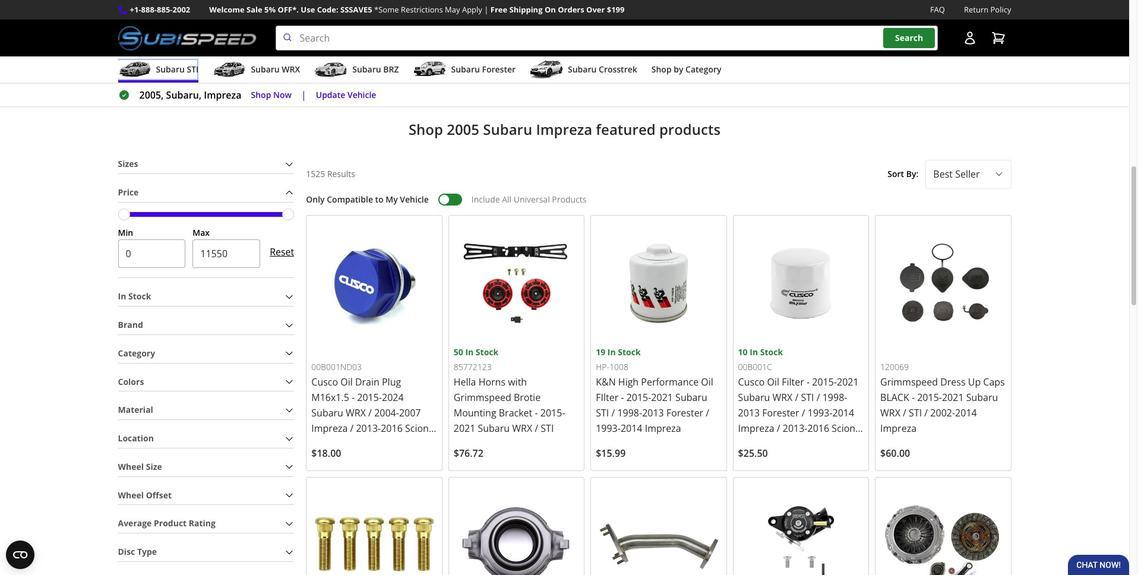 Task type: locate. For each thing, give the bounding box(es) containing it.
results
[[327, 168, 355, 179]]

2014 inside 10 in stock 00b001c cusco oil filter - 2015-2021 subaru wrx / sti / 1998- 2013 forester / 1993-2014 impreza / 2013-2016 scion fr-s / 2013-2020 subaru brz / 2017-2019 toyota 86
[[833, 406, 854, 419]]

brand
[[118, 319, 143, 330]]

shop by category
[[652, 64, 722, 75]]

shop all link
[[325, 26, 358, 40], [920, 26, 954, 40], [176, 80, 209, 94]]

/
[[795, 391, 799, 404], [817, 391, 820, 404], [368, 406, 372, 419], [612, 406, 615, 419], [706, 406, 710, 419], [802, 406, 805, 419], [903, 406, 907, 419], [925, 406, 928, 419], [350, 422, 354, 435], [535, 422, 538, 435], [777, 422, 780, 435], [333, 437, 337, 450], [760, 437, 763, 450], [331, 453, 335, 466], [758, 453, 762, 466]]

1 2013 from the left
[[642, 406, 664, 419]]

2017- inside 10 in stock 00b001c cusco oil filter - 2015-2021 subaru wrx / sti / 1998- 2013 forester / 1993-2014 impreza / 2013-2016 scion fr-s / 2013-2020 subaru brz / 2017-2019 toyota 86
[[764, 453, 789, 466]]

| left free
[[484, 4, 489, 15]]

120069 grimmspeed dress up caps black - 2015-2021 subaru wrx / sti / 2002-2014 impreza
[[881, 361, 1005, 435]]

2014 inside 19 in stock hp-1008 k&n high performance oil filter - 2015-2021 subaru sti / 1998-2013 forester / 1993-2014 impreza
[[621, 422, 643, 435]]

0 horizontal spatial brz
[[312, 453, 329, 466]]

0 horizontal spatial 1993-
[[596, 422, 621, 435]]

mounting
[[156, 64, 193, 75], [454, 406, 496, 419]]

0 horizontal spatial 1998-
[[618, 406, 642, 419]]

in right 10
[[750, 346, 758, 358]]

stock up brand at the bottom of the page
[[128, 291, 151, 302]]

86 left $60.00
[[846, 453, 857, 466]]

2 fr- from the left
[[738, 437, 752, 450]]

off*.
[[278, 4, 299, 15]]

in right 50
[[465, 346, 474, 358]]

2015- down high
[[627, 391, 651, 404]]

type
[[137, 546, 157, 557]]

impreza inside 00b001nd03 cusco oil drain plug m16x1.5 - 2015-2024 subaru wrx / 2004-2007 impreza / 2013-2016 scion fr-s / 2013-2024 subaru brz / 2017-2020 toyota 86
[[312, 422, 348, 435]]

oil inside 10 in stock 00b001c cusco oil filter - 2015-2021 subaru wrx / sti / 1998- 2013 forester / 1993-2014 impreza / 2013-2016 scion fr-s / 2013-2020 subaru brz / 2017-2019 toyota 86
[[767, 375, 780, 389]]

subaru inside 120069 grimmspeed dress up caps black - 2015-2021 subaru wrx / sti / 2002-2014 impreza
[[966, 391, 998, 404]]

mounting for protection
[[156, 64, 193, 75]]

subaru sti
[[156, 64, 199, 75]]

1 vertical spatial mounting
[[454, 406, 496, 419]]

oil left the filter
[[767, 375, 780, 389]]

2020
[[791, 437, 812, 450], [362, 453, 384, 466]]

1525 results
[[306, 168, 355, 179]]

subaru inside "subaru wrx" dropdown button
[[251, 64, 280, 75]]

1 horizontal spatial 2013
[[738, 406, 760, 419]]

to
[[375, 194, 384, 205]]

2 2016 from the left
[[808, 422, 829, 435]]

1 vertical spatial 1993-
[[596, 422, 621, 435]]

1 cusco from the left
[[312, 375, 338, 389]]

wheel size button
[[118, 458, 294, 476]]

2 2013 from the left
[[738, 406, 760, 419]]

price
[[118, 186, 139, 198]]

1 horizontal spatial cusco
[[738, 375, 765, 389]]

2017- inside 00b001nd03 cusco oil drain plug m16x1.5 - 2015-2024 subaru wrx / 2004-2007 impreza / 2013-2016 scion fr-s / 2013-2024 subaru brz / 2017-2020 toyota 86
[[337, 453, 362, 466]]

shop down the "the garage" link
[[325, 27, 345, 38]]

0 horizontal spatial 2014
[[621, 422, 643, 435]]

0 vertical spatial up
[[215, 10, 226, 21]]

up left caps
[[968, 375, 981, 389]]

$60.00
[[881, 447, 910, 460]]

all right include
[[502, 194, 512, 205]]

0 vertical spatial 1993-
[[808, 406, 833, 419]]

mounting down hella
[[454, 406, 496, 419]]

aero
[[183, 23, 202, 35]]

1 horizontal spatial vehicle
[[348, 89, 376, 100]]

toyota
[[386, 453, 417, 466], [813, 453, 843, 466]]

shop inside brakes package deals shop all
[[920, 27, 941, 38]]

impreza
[[204, 89, 242, 102], [536, 119, 592, 139], [312, 422, 348, 435], [645, 422, 681, 435], [738, 422, 775, 435], [881, 422, 917, 435]]

wrx down "m16x1.5"
[[346, 406, 366, 419]]

shop down light mounting and hardware link
[[176, 81, 196, 92]]

in inside 19 in stock hp-1008 k&n high performance oil filter - 2015-2021 subaru sti / 1998-2013 forester / 1993-2014 impreza
[[608, 346, 616, 358]]

2002
[[173, 4, 190, 15]]

$15.99
[[596, 447, 626, 460]]

86
[[419, 453, 430, 466], [846, 453, 857, 466]]

reset button
[[270, 238, 294, 267]]

mounting down vehicle protection link
[[156, 64, 193, 75]]

2021 right the filter
[[837, 375, 859, 389]]

1 horizontal spatial |
[[484, 4, 489, 15]]

2 s from the left
[[752, 437, 757, 450]]

impreza inside 10 in stock 00b001c cusco oil filter - 2015-2021 subaru wrx / sti / 1998- 2013 forester / 1993-2014 impreza / 2013-2016 scion fr-s / 2013-2020 subaru brz / 2017-2019 toyota 86
[[738, 422, 775, 435]]

1 horizontal spatial grimmspeed
[[881, 375, 938, 389]]

2024
[[382, 391, 404, 404], [364, 437, 386, 450]]

components
[[178, 37, 228, 48]]

1 vertical spatial 2020
[[362, 453, 384, 466]]

2 wheel from the top
[[118, 489, 144, 501]]

stock up 00b001c
[[760, 346, 783, 358]]

shop left by
[[652, 64, 672, 75]]

by
[[674, 64, 684, 75]]

1 horizontal spatial 2016
[[808, 422, 829, 435]]

mounting inside 50 in stock 85772123 hella horns with grimmspeed brotie mounting bracket  - 2015- 2021 subaru wrx / sti
[[454, 406, 496, 419]]

wrx down bracket
[[512, 422, 532, 435]]

vehicle inside the exterior dress up aero body components vehicle protection light mounting and hardware shop all
[[157, 50, 185, 62]]

in up brand at the bottom of the page
[[118, 291, 126, 302]]

Max text field
[[193, 240, 260, 268]]

stock for hella horns with grimmspeed brotie mounting bracket  - 2015- 2021 subaru wrx / sti
[[476, 346, 499, 358]]

1 horizontal spatial brz
[[383, 64, 399, 75]]

1 toyota from the left
[[386, 453, 417, 466]]

0 horizontal spatial 2020
[[362, 453, 384, 466]]

2015- inside 19 in stock hp-1008 k&n high performance oil filter - 2015-2021 subaru sti / 1998-2013 forester / 1993-2014 impreza
[[627, 391, 651, 404]]

scion inside 10 in stock 00b001c cusco oil filter - 2015-2021 subaru wrx / sti / 1998- 2013 forester / 1993-2014 impreza / 2013-2016 scion fr-s / 2013-2020 subaru brz / 2017-2019 toyota 86
[[832, 422, 856, 435]]

stock for cusco oil filter - 2015-2021 subaru wrx / sti / 1998- 2013 forester / 1993-2014 impreza / 2013-2016 scion fr-s / 2013-2020 subaru brz / 2017-2019 toyota 86
[[760, 346, 783, 358]]

sizes
[[118, 158, 138, 169]]

cusco oil drain plug m16x1.5 - 2015-2024 subaru wrx / 2004-2007 impreza / 2013-2016 scion fr-s / 2013-2024 subaru brz / 2017-2020 toyota 86 image
[[312, 220, 437, 346]]

- down brotie
[[535, 406, 538, 419]]

2 horizontal spatial shop all link
[[920, 26, 954, 40]]

2015- down brotie
[[541, 406, 565, 419]]

2015- down drain
[[357, 391, 382, 404]]

all inside brakes package deals shop all
[[943, 27, 954, 38]]

2 oil from the left
[[701, 375, 713, 389]]

stock inside dropdown button
[[128, 291, 151, 302]]

fr- inside 00b001nd03 cusco oil drain plug m16x1.5 - 2015-2024 subaru wrx / 2004-2007 impreza / 2013-2016 scion fr-s / 2013-2024 subaru brz / 2017-2020 toyota 86
[[312, 437, 325, 450]]

50
[[454, 346, 463, 358]]

- inside 10 in stock 00b001c cusco oil filter - 2015-2021 subaru wrx / sti / 1998- 2013 forester / 1993-2014 impreza / 2013-2016 scion fr-s / 2013-2020 subaru brz / 2017-2019 toyota 86
[[807, 375, 810, 389]]

toyota right the 2019
[[813, 453, 843, 466]]

2021 up $76.72
[[454, 422, 476, 435]]

stock for k&n high performance oil filter - 2015-2021 subaru sti / 1998-2013 forester / 1993-2014 impreza
[[618, 346, 641, 358]]

sti inside dropdown button
[[187, 64, 199, 75]]

2 cusco from the left
[[738, 375, 765, 389]]

colors button
[[118, 373, 294, 391]]

2016 inside 10 in stock 00b001c cusco oil filter - 2015-2021 subaru wrx / sti / 1998- 2013 forester / 1993-2014 impreza / 2013-2016 scion fr-s / 2013-2020 subaru brz / 2017-2019 toyota 86
[[808, 422, 829, 435]]

0 horizontal spatial scion
[[405, 422, 429, 435]]

arp wheel studs - 2015-2021 subaru wrx / sti / 2013-2016 scion fr-s / 2013-2020 subaru brz / 2017-2019 toyota 86 image
[[312, 482, 437, 575]]

00b001c
[[738, 361, 772, 373]]

with
[[508, 375, 527, 389]]

up inside the exterior dress up aero body components vehicle protection light mounting and hardware shop all
[[215, 10, 226, 21]]

2020 up the 2019
[[791, 437, 812, 450]]

2021 up 2002-
[[942, 391, 964, 404]]

1 vertical spatial grimmspeed
[[454, 391, 511, 404]]

0 horizontal spatial oil
[[341, 375, 353, 389]]

s inside 10 in stock 00b001c cusco oil filter - 2015-2021 subaru wrx / sti / 1998- 2013 forester / 1993-2014 impreza / 2013-2016 scion fr-s / 2013-2020 subaru brz / 2017-2019 toyota 86
[[752, 437, 757, 450]]

2020 right $18.00
[[362, 453, 384, 466]]

my
[[386, 194, 398, 205]]

1 horizontal spatial oil
[[701, 375, 713, 389]]

2013 up $25.50
[[738, 406, 760, 419]]

1 horizontal spatial 86
[[846, 453, 857, 466]]

in for k&n high performance oil filter - 2015-2021 subaru sti / 1998-2013 forester / 1993-2014 impreza
[[608, 346, 616, 358]]

k&n high performance oil filter - 2015-2021 subaru sti / 1998-2013 forester / 1993-2014 impreza image
[[596, 220, 722, 346]]

oil down 00b001nd03
[[341, 375, 353, 389]]

1 horizontal spatial toyota
[[813, 453, 843, 466]]

- right 'black'
[[912, 391, 915, 404]]

and
[[195, 64, 210, 75]]

mounting inside the exterior dress up aero body components vehicle protection light mounting and hardware shop all
[[156, 64, 193, 75]]

cusco inside 00b001nd03 cusco oil drain plug m16x1.5 - 2015-2024 subaru wrx / 2004-2007 impreza / 2013-2016 scion fr-s / 2013-2024 subaru brz / 2017-2020 toyota 86
[[312, 375, 338, 389]]

hp-
[[596, 361, 610, 373]]

5%
[[264, 4, 276, 15]]

act release bearing - 2015-2021 subaru sti / 2004-2005 forester / 2002-2014 impreza image
[[454, 482, 579, 575]]

average product rating button
[[118, 515, 294, 533]]

cusco down 00b001c
[[738, 375, 765, 389]]

2020 inside 10 in stock 00b001c cusco oil filter - 2015-2021 subaru wrx / sti / 1998- 2013 forester / 1993-2014 impreza / 2013-2016 scion fr-s / 2013-2020 subaru brz / 2017-2019 toyota 86
[[791, 437, 812, 450]]

shop 2005 subaru impreza featured products
[[409, 119, 721, 139]]

1 horizontal spatial 2017-
[[764, 453, 789, 466]]

2 scion from the left
[[832, 422, 856, 435]]

all down the garage
[[347, 27, 358, 38]]

2 horizontal spatial brz
[[738, 453, 756, 466]]

oil
[[341, 375, 353, 389], [701, 375, 713, 389], [767, 375, 780, 389]]

2016 up the 2019
[[808, 422, 829, 435]]

2015- inside 120069 grimmspeed dress up caps black - 2015-2021 subaru wrx / sti / 2002-2014 impreza
[[917, 391, 942, 404]]

1998-
[[823, 391, 848, 404], [618, 406, 642, 419]]

2015-
[[812, 375, 837, 389], [357, 391, 382, 404], [627, 391, 651, 404], [917, 391, 942, 404], [541, 406, 565, 419]]

2 86 from the left
[[846, 453, 857, 466]]

forester inside dropdown button
[[482, 64, 516, 75]]

- right filter
[[621, 391, 624, 404]]

shop all link down brakes package deals link
[[920, 26, 954, 40]]

- right "m16x1.5"
[[352, 391, 355, 404]]

0 horizontal spatial cusco
[[312, 375, 338, 389]]

885-
[[157, 4, 173, 15]]

1 vertical spatial dress
[[941, 375, 966, 389]]

0 horizontal spatial mounting
[[156, 64, 193, 75]]

dress inside the exterior dress up aero body components vehicle protection light mounting and hardware shop all
[[191, 10, 213, 21]]

2024 down plug
[[382, 391, 404, 404]]

subaru inside the subaru sti dropdown button
[[156, 64, 185, 75]]

2 horizontal spatial oil
[[767, 375, 780, 389]]

colors
[[118, 376, 144, 387]]

10 in stock 00b001c cusco oil filter - 2015-2021 subaru wrx / sti / 1998- 2013 forester / 1993-2014 impreza / 2013-2016 scion fr-s / 2013-2020 subaru brz / 2017-2019 toyota 86
[[738, 346, 859, 466]]

1 vertical spatial up
[[968, 375, 981, 389]]

2013 down performance
[[642, 406, 664, 419]]

disc type
[[118, 546, 157, 557]]

1 horizontal spatial fr-
[[738, 437, 752, 450]]

2 toyota from the left
[[813, 453, 843, 466]]

wrx down 'black'
[[881, 406, 901, 419]]

2 2017- from the left
[[764, 453, 789, 466]]

a subaru forester thumbnail image image
[[413, 61, 446, 79]]

1993- up the $15.99
[[596, 422, 621, 435]]

scion
[[405, 422, 429, 435], [832, 422, 856, 435]]

0 horizontal spatial s
[[325, 437, 331, 450]]

1 wheel from the top
[[118, 461, 144, 472]]

1 horizontal spatial up
[[968, 375, 981, 389]]

scion inside 00b001nd03 cusco oil drain plug m16x1.5 - 2015-2024 subaru wrx / 2004-2007 impreza / 2013-2016 scion fr-s / 2013-2024 subaru brz / 2017-2020 toyota 86
[[405, 422, 429, 435]]

00b001nd03 cusco oil drain plug m16x1.5 - 2015-2024 subaru wrx / 2004-2007 impreza / 2013-2016 scion fr-s / 2013-2024 subaru brz / 2017-2020 toyota 86
[[312, 361, 430, 466]]

wheel inside dropdown button
[[118, 461, 144, 472]]

in right "19"
[[608, 346, 616, 358]]

featured
[[596, 119, 656, 139]]

1 oil from the left
[[341, 375, 353, 389]]

1 scion from the left
[[405, 422, 429, 435]]

1 vertical spatial |
[[301, 89, 306, 102]]

2016 down 2004-
[[381, 422, 403, 435]]

0 vertical spatial dress
[[191, 10, 213, 21]]

shop inside dropdown button
[[652, 64, 672, 75]]

0 horizontal spatial 86
[[419, 453, 430, 466]]

forester down the filter
[[762, 406, 799, 419]]

brz inside dropdown button
[[383, 64, 399, 75]]

wheel for wheel offset
[[118, 489, 144, 501]]

vehicle
[[157, 50, 185, 62], [348, 89, 376, 100], [400, 194, 429, 205]]

shop all link down the "the garage" link
[[325, 26, 358, 40]]

sti inside 10 in stock 00b001c cusco oil filter - 2015-2021 subaru wrx / sti / 1998- 2013 forester / 1993-2014 impreza / 2013-2016 scion fr-s / 2013-2020 subaru brz / 2017-2019 toyota 86
[[801, 391, 814, 404]]

0 horizontal spatial dress
[[191, 10, 213, 21]]

wrx down the filter
[[773, 391, 793, 404]]

+1-888-885-2002 link
[[130, 4, 190, 16]]

shop left 2005
[[409, 119, 443, 139]]

forester left a subaru crosstrek thumbnail image
[[482, 64, 516, 75]]

1 vertical spatial wheel
[[118, 489, 144, 501]]

up up "aero" link
[[215, 10, 226, 21]]

brand button
[[118, 316, 294, 334]]

0 horizontal spatial grimmspeed
[[454, 391, 511, 404]]

rating
[[189, 518, 216, 529]]

wheel for wheel size
[[118, 461, 144, 472]]

universal
[[514, 194, 550, 205]]

19
[[596, 346, 606, 358]]

minimum slider
[[118, 208, 130, 220]]

0 horizontal spatial 2017-
[[337, 453, 362, 466]]

shop
[[325, 27, 345, 38], [920, 27, 941, 38], [652, 64, 672, 75], [176, 81, 196, 92], [251, 89, 271, 100], [409, 119, 443, 139]]

stock up 1008
[[618, 346, 641, 358]]

forester down performance
[[667, 406, 704, 419]]

wheel left size
[[118, 461, 144, 472]]

0 horizontal spatial vehicle
[[157, 50, 185, 62]]

vehicle down subaru brz dropdown button
[[348, 89, 376, 100]]

2 vertical spatial vehicle
[[400, 194, 429, 205]]

1 86 from the left
[[419, 453, 430, 466]]

grimmspeed down horns
[[454, 391, 511, 404]]

in inside 50 in stock 85772123 hella horns with grimmspeed brotie mounting bracket  - 2015- 2021 subaru wrx / sti
[[465, 346, 474, 358]]

cusco inside 10 in stock 00b001c cusco oil filter - 2015-2021 subaru wrx / sti / 1998- 2013 forester / 1993-2014 impreza / 2013-2016 scion fr-s / 2013-2020 subaru brz / 2017-2019 toyota 86
[[738, 375, 765, 389]]

2004-
[[374, 406, 399, 419]]

search input field
[[275, 26, 938, 51]]

86 left $76.72
[[419, 453, 430, 466]]

toyota inside 00b001nd03 cusco oil drain plug m16x1.5 - 2015-2024 subaru wrx / 2004-2007 impreza / 2013-2016 scion fr-s / 2013-2024 subaru brz / 2017-2020 toyota 86
[[386, 453, 417, 466]]

0 horizontal spatial up
[[215, 10, 226, 21]]

vehicle inside button
[[348, 89, 376, 100]]

filter
[[596, 391, 619, 404]]

0 vertical spatial grimmspeed
[[881, 375, 938, 389]]

forester
[[482, 64, 516, 75], [667, 406, 704, 419], [762, 406, 799, 419]]

- inside 50 in stock 85772123 hella horns with grimmspeed brotie mounting bracket  - 2015- 2021 subaru wrx / sti
[[535, 406, 538, 419]]

0 horizontal spatial toyota
[[386, 453, 417, 466]]

sssave5
[[340, 4, 372, 15]]

gfb respons tms adjustable bov - 2015-2021 subaru sti / 2006-2008 forester xt / 2002-2014 impreza image
[[738, 482, 864, 575]]

update
[[316, 89, 345, 100]]

2013 inside 10 in stock 00b001c cusco oil filter - 2015-2021 subaru wrx / sti / 1998- 2013 forester / 1993-2014 impreza / 2013-2016 scion fr-s / 2013-2020 subaru brz / 2017-2019 toyota 86
[[738, 406, 760, 419]]

2015- inside 00b001nd03 cusco oil drain plug m16x1.5 - 2015-2024 subaru wrx / 2004-2007 impreza / 2013-2016 scion fr-s / 2013-2024 subaru brz / 2017-2020 toyota 86
[[357, 391, 382, 404]]

2021 down performance
[[651, 391, 673, 404]]

in inside 10 in stock 00b001c cusco oil filter - 2015-2021 subaru wrx / sti / 1998- 2013 forester / 1993-2014 impreza / 2013-2016 scion fr-s / 2013-2020 subaru brz / 2017-2019 toyota 86
[[750, 346, 758, 358]]

stock
[[128, 291, 151, 302], [476, 346, 499, 358], [618, 346, 641, 358], [760, 346, 783, 358]]

2 horizontal spatial forester
[[762, 406, 799, 419]]

stock up 85772123
[[476, 346, 499, 358]]

1 vertical spatial vehicle
[[348, 89, 376, 100]]

shop all link down light mounting and hardware link
[[176, 80, 209, 94]]

2 horizontal spatial 2014
[[955, 406, 977, 419]]

wheel left offset
[[118, 489, 144, 501]]

restrictions
[[401, 4, 443, 15]]

stock inside 19 in stock hp-1008 k&n high performance oil filter - 2015-2021 subaru sti / 1998-2013 forester / 1993-2014 impreza
[[618, 346, 641, 358]]

1 horizontal spatial dress
[[941, 375, 966, 389]]

vehicle right my
[[400, 194, 429, 205]]

1 horizontal spatial mounting
[[454, 406, 496, 419]]

- inside 19 in stock hp-1008 k&n high performance oil filter - 2015-2021 subaru sti / 1998-2013 forester / 1993-2014 impreza
[[621, 391, 624, 404]]

search button
[[884, 28, 935, 48]]

impreza inside 19 in stock hp-1008 k&n high performance oil filter - 2015-2021 subaru sti / 1998-2013 forester / 1993-2014 impreza
[[645, 422, 681, 435]]

1 fr- from the left
[[312, 437, 325, 450]]

vehicle down 'body'
[[157, 50, 185, 62]]

oil right performance
[[701, 375, 713, 389]]

2015- up 2002-
[[917, 391, 942, 404]]

1 horizontal spatial s
[[752, 437, 757, 450]]

in stock
[[118, 291, 151, 302]]

1 2016 from the left
[[381, 422, 403, 435]]

1 horizontal spatial 1998-
[[823, 391, 848, 404]]

0 vertical spatial mounting
[[156, 64, 193, 75]]

0 horizontal spatial 2013
[[642, 406, 664, 419]]

|
[[484, 4, 489, 15], [301, 89, 306, 102]]

toyota inside 10 in stock 00b001c cusco oil filter - 2015-2021 subaru wrx / sti / 1998- 2013 forester / 1993-2014 impreza / 2013-2016 scion fr-s / 2013-2020 subaru brz / 2017-2019 toyota 86
[[813, 453, 843, 466]]

all down package in the top of the page
[[943, 27, 954, 38]]

1 s from the left
[[325, 437, 331, 450]]

1 vertical spatial 1998-
[[618, 406, 642, 419]]

wrx inside 50 in stock 85772123 hella horns with grimmspeed brotie mounting bracket  - 2015- 2021 subaru wrx / sti
[[512, 422, 532, 435]]

0 vertical spatial vehicle
[[157, 50, 185, 62]]

0 vertical spatial 2024
[[382, 391, 404, 404]]

package
[[924, 10, 955, 21]]

0 horizontal spatial forester
[[482, 64, 516, 75]]

wrx up now
[[282, 64, 300, 75]]

maximum slider
[[282, 208, 294, 220]]

1 2017- from the left
[[337, 453, 362, 466]]

2015- right the filter
[[812, 375, 837, 389]]

1 horizontal spatial 2014
[[833, 406, 854, 419]]

wheel inside dropdown button
[[118, 489, 144, 501]]

2015- inside 10 in stock 00b001c cusco oil filter - 2015-2021 subaru wrx / sti / 1998- 2013 forester / 1993-2014 impreza / 2013-2016 scion fr-s / 2013-2020 subaru brz / 2017-2019 toyota 86
[[812, 375, 837, 389]]

0 vertical spatial 1998-
[[823, 391, 848, 404]]

average product rating
[[118, 518, 216, 529]]

cusco up "m16x1.5"
[[312, 375, 338, 389]]

1 horizontal spatial forester
[[667, 406, 704, 419]]

shop down brakes package deals link
[[920, 27, 941, 38]]

dress up 2002-
[[941, 375, 966, 389]]

all down and
[[198, 81, 209, 92]]

welcome
[[209, 4, 245, 15]]

sti
[[187, 64, 199, 75], [801, 391, 814, 404], [596, 406, 609, 419], [909, 406, 922, 419], [541, 422, 554, 435]]

cusco
[[312, 375, 338, 389], [738, 375, 765, 389]]

dress up aero
[[191, 10, 213, 21]]

2024 down 2004-
[[364, 437, 386, 450]]

0 vertical spatial 2020
[[791, 437, 812, 450]]

exedy oem replacement clutch  - 2004-2021 subaru sti image
[[881, 482, 1006, 575]]

stock inside 10 in stock 00b001c cusco oil filter - 2015-2021 subaru wrx / sti / 1998- 2013 forester / 1993-2014 impreza / 2013-2016 scion fr-s / 2013-2020 subaru brz / 2017-2019 toyota 86
[[760, 346, 783, 358]]

caps
[[984, 375, 1005, 389]]

0 vertical spatial wheel
[[118, 461, 144, 472]]

toyota down 2007 at the left
[[386, 453, 417, 466]]

| right now
[[301, 89, 306, 102]]

cobb tuning stainless steel 2inch up-pipe - 2006-2014 subaru wrx / 2004-2021 subaru sti image
[[596, 482, 722, 575]]

2013-
[[356, 422, 381, 435], [783, 422, 808, 435], [339, 437, 364, 450], [766, 437, 791, 450]]

1 horizontal spatial scion
[[832, 422, 856, 435]]

- right the filter
[[807, 375, 810, 389]]

subaru inside 50 in stock 85772123 hella horns with grimmspeed brotie mounting bracket  - 2015- 2021 subaru wrx / sti
[[478, 422, 510, 435]]

1 horizontal spatial 1993-
[[808, 406, 833, 419]]

3 oil from the left
[[767, 375, 780, 389]]

1998- inside 10 in stock 00b001c cusco oil filter - 2015-2021 subaru wrx / sti / 1998- 2013 forester / 1993-2014 impreza / 2013-2016 scion fr-s / 2013-2020 subaru brz / 2017-2019 toyota 86
[[823, 391, 848, 404]]

1993- up the 2019
[[808, 406, 833, 419]]

1 horizontal spatial 2020
[[791, 437, 812, 450]]

subaru brz button
[[314, 59, 399, 83]]

average
[[118, 518, 152, 529]]

stock inside 50 in stock 85772123 hella horns with grimmspeed brotie mounting bracket  - 2015- 2021 subaru wrx / sti
[[476, 346, 499, 358]]

120069
[[881, 361, 909, 373]]

k&n
[[596, 375, 616, 389]]

only
[[306, 194, 325, 205]]

products
[[552, 194, 587, 205]]

0 horizontal spatial 2016
[[381, 422, 403, 435]]

grimmspeed down 120069
[[881, 375, 938, 389]]

1 horizontal spatial shop all link
[[325, 26, 358, 40]]

0 horizontal spatial fr-
[[312, 437, 325, 450]]



Task type: vqa. For each thing, say whether or not it's contained in the screenshot.
the race
no



Task type: describe. For each thing, give the bounding box(es) containing it.
0 vertical spatial |
[[484, 4, 489, 15]]

1993- inside 19 in stock hp-1008 k&n high performance oil filter - 2015-2021 subaru sti / 1998-2013 forester / 1993-2014 impreza
[[596, 422, 621, 435]]

update vehicle
[[316, 89, 376, 100]]

all inside the "the garage shop all"
[[347, 27, 358, 38]]

exterior dress up link
[[134, 9, 250, 23]]

Select... button
[[926, 160, 1012, 189]]

00b001nd03
[[312, 361, 362, 373]]

forester inside 19 in stock hp-1008 k&n high performance oil filter - 2015-2021 subaru sti / 1998-2013 forester / 1993-2014 impreza
[[667, 406, 704, 419]]

subaru inside subaru forester dropdown button
[[451, 64, 480, 75]]

2013 inside 19 in stock hp-1008 k&n high performance oil filter - 2015-2021 subaru sti / 1998-2013 forester / 1993-2014 impreza
[[642, 406, 664, 419]]

1525
[[306, 168, 325, 179]]

button image
[[963, 31, 977, 45]]

wrx inside 120069 grimmspeed dress up caps black - 2015-2021 subaru wrx / sti / 2002-2014 impreza
[[881, 406, 901, 419]]

up inside 120069 grimmspeed dress up caps black - 2015-2021 subaru wrx / sti / 2002-2014 impreza
[[968, 375, 981, 389]]

in for cusco oil filter - 2015-2021 subaru wrx / sti / 1998- 2013 forester / 1993-2014 impreza / 2013-2016 scion fr-s / 2013-2020 subaru brz / 2017-2019 toyota 86
[[750, 346, 758, 358]]

black
[[881, 391, 909, 404]]

forester inside 10 in stock 00b001c cusco oil filter - 2015-2021 subaru wrx / sti / 1998- 2013 forester / 1993-2014 impreza / 2013-2016 scion fr-s / 2013-2020 subaru brz / 2017-2019 toyota 86
[[762, 406, 799, 419]]

price button
[[118, 184, 294, 202]]

may
[[445, 4, 460, 15]]

+1-
[[130, 4, 141, 15]]

light
[[134, 64, 153, 75]]

welcome sale 5% off*. use code: sssave5
[[209, 4, 372, 15]]

0 horizontal spatial shop all link
[[176, 80, 209, 94]]

in stock button
[[118, 288, 294, 306]]

86 inside 10 in stock 00b001c cusco oil filter - 2015-2021 subaru wrx / sti / 1998- 2013 forester / 1993-2014 impreza / 2013-2016 scion fr-s / 2013-2020 subaru brz / 2017-2019 toyota 86
[[846, 453, 857, 466]]

subaru crosstrek button
[[530, 59, 637, 83]]

policy
[[991, 4, 1012, 15]]

garage
[[336, 10, 364, 21]]

in inside dropdown button
[[118, 291, 126, 302]]

s inside 00b001nd03 cusco oil drain plug m16x1.5 - 2015-2024 subaru wrx / 2004-2007 impreza / 2013-2016 scion fr-s / 2013-2024 subaru brz / 2017-2020 toyota 86
[[325, 437, 331, 450]]

sti inside 50 in stock 85772123 hella horns with grimmspeed brotie mounting bracket  - 2015- 2021 subaru wrx / sti
[[541, 422, 554, 435]]

disc type button
[[118, 543, 294, 561]]

impreza inside 120069 grimmspeed dress up caps black - 2015-2021 subaru wrx / sti / 2002-2014 impreza
[[881, 422, 917, 435]]

2020 inside 00b001nd03 cusco oil drain plug m16x1.5 - 2015-2024 subaru wrx / 2004-2007 impreza / 2013-2016 scion fr-s / 2013-2024 subaru brz / 2017-2020 toyota 86
[[362, 453, 384, 466]]

select... image
[[994, 170, 1004, 179]]

performance
[[641, 375, 699, 389]]

min
[[118, 227, 133, 238]]

2021 inside 19 in stock hp-1008 k&n high performance oil filter - 2015-2021 subaru sti / 1998-2013 forester / 1993-2014 impreza
[[651, 391, 673, 404]]

- inside 120069 grimmspeed dress up caps black - 2015-2021 subaru wrx / sti / 2002-2014 impreza
[[912, 391, 915, 404]]

1 vertical spatial 2024
[[364, 437, 386, 450]]

/ inside 50 in stock 85772123 hella horns with grimmspeed brotie mounting bracket  - 2015- 2021 subaru wrx / sti
[[535, 422, 538, 435]]

in for hella horns with grimmspeed brotie mounting bracket  - 2015- 2021 subaru wrx / sti
[[465, 346, 474, 358]]

by:
[[907, 168, 919, 179]]

the
[[319, 10, 334, 21]]

brz inside 10 in stock 00b001c cusco oil filter - 2015-2021 subaru wrx / sti / 1998- 2013 forester / 1993-2014 impreza / 2013-2016 scion fr-s / 2013-2020 subaru brz / 2017-2019 toyota 86
[[738, 453, 756, 466]]

orders
[[558, 4, 584, 15]]

2005,
[[139, 89, 164, 102]]

subaru wrx
[[251, 64, 300, 75]]

a subaru wrx thumbnail image image
[[213, 61, 246, 79]]

mounting for grimmspeed
[[454, 406, 496, 419]]

wrx inside dropdown button
[[282, 64, 300, 75]]

sti inside 120069 grimmspeed dress up caps black - 2015-2021 subaru wrx / sti / 2002-2014 impreza
[[909, 406, 922, 419]]

2016 inside 00b001nd03 cusco oil drain plug m16x1.5 - 2015-2024 subaru wrx / 2004-2007 impreza / 2013-2016 scion fr-s / 2013-2024 subaru brz / 2017-2020 toyota 86
[[381, 422, 403, 435]]

a subaru sti thumbnail image image
[[118, 61, 151, 79]]

$25.50
[[738, 447, 768, 460]]

shop now link
[[251, 88, 292, 102]]

open widget image
[[6, 541, 34, 569]]

subaru inside subaru crosstrek dropdown button
[[568, 64, 597, 75]]

subaru inside subaru brz dropdown button
[[352, 64, 381, 75]]

material
[[118, 404, 153, 416]]

body
[[157, 37, 176, 48]]

bracket
[[499, 406, 533, 419]]

hella horns with grimmspeed brotie mounting bracket  - 2015-2021 subaru wrx / sti image
[[454, 220, 579, 346]]

m16x1.5
[[312, 391, 349, 404]]

all inside the exterior dress up aero body components vehicle protection light mounting and hardware shop all
[[198, 81, 209, 92]]

2014 inside 120069 grimmspeed dress up caps black - 2015-2021 subaru wrx / sti / 2002-2014 impreza
[[955, 406, 977, 419]]

2015- inside 50 in stock 85772123 hella horns with grimmspeed brotie mounting bracket  - 2015- 2021 subaru wrx / sti
[[541, 406, 565, 419]]

plug
[[382, 375, 401, 389]]

888-
[[141, 4, 157, 15]]

1008
[[610, 361, 629, 373]]

size
[[146, 461, 162, 472]]

sizes button
[[118, 155, 294, 173]]

wrx inside 10 in stock 00b001c cusco oil filter - 2015-2021 subaru wrx / sti / 1998- 2013 forester / 1993-2014 impreza / 2013-2016 scion fr-s / 2013-2020 subaru brz / 2017-2019 toyota 86
[[773, 391, 793, 404]]

the garage shop all
[[319, 10, 364, 38]]

crosstrek
[[599, 64, 637, 75]]

subispeed logo image
[[118, 26, 256, 51]]

cusco oil filter - 2015-2021 subaru wrx / sti / 1998-2013 forester / 1993-2014 impreza / 2013-2016 scion fr-s / 2013-2020 subaru brz / 2017-2019 toyota 86 image
[[738, 220, 864, 346]]

max
[[193, 227, 210, 238]]

a subaru brz thumbnail image image
[[314, 61, 348, 79]]

2021 inside 50 in stock 85772123 hella horns with grimmspeed brotie mounting bracket  - 2015- 2021 subaru wrx / sti
[[454, 422, 476, 435]]

$76.72
[[454, 447, 484, 460]]

products
[[659, 119, 721, 139]]

2005
[[447, 119, 480, 139]]

brakes package deals shop all
[[895, 10, 979, 38]]

sort
[[888, 168, 904, 179]]

disc
[[118, 546, 135, 557]]

subaru inside 19 in stock hp-1008 k&n high performance oil filter - 2015-2021 subaru sti / 1998-2013 forester / 1993-2014 impreza
[[676, 391, 707, 404]]

subaru brz
[[352, 64, 399, 75]]

search
[[895, 32, 923, 44]]

- inside 00b001nd03 cusco oil drain plug m16x1.5 - 2015-2024 subaru wrx / 2004-2007 impreza / 2013-2016 scion fr-s / 2013-2024 subaru brz / 2017-2020 toyota 86
[[352, 391, 355, 404]]

shop left now
[[251, 89, 271, 100]]

shop inside the exterior dress up aero body components vehicle protection light mounting and hardware shop all
[[176, 81, 196, 92]]

a subaru crosstrek thumbnail image image
[[530, 61, 563, 79]]

10
[[738, 346, 748, 358]]

brotie
[[514, 391, 541, 404]]

shop all link for the garage
[[325, 26, 358, 40]]

oil inside 19 in stock hp-1008 k&n high performance oil filter - 2015-2021 subaru sti / 1998-2013 forester / 1993-2014 impreza
[[701, 375, 713, 389]]

shop inside the "the garage shop all"
[[325, 27, 345, 38]]

Min text field
[[118, 240, 186, 268]]

brz inside 00b001nd03 cusco oil drain plug m16x1.5 - 2015-2024 subaru wrx / 2004-2007 impreza / 2013-2016 scion fr-s / 2013-2024 subaru brz / 2017-2020 toyota 86
[[312, 453, 329, 466]]

high
[[618, 375, 639, 389]]

$18.00
[[312, 447, 341, 460]]

*some restrictions may apply | free shipping on orders over $199
[[374, 4, 625, 15]]

oil inside 00b001nd03 cusco oil drain plug m16x1.5 - 2015-2024 subaru wrx / 2004-2007 impreza / 2013-2016 scion fr-s / 2013-2024 subaru brz / 2017-2020 toyota 86
[[341, 375, 353, 389]]

wrx inside 00b001nd03 cusco oil drain plug m16x1.5 - 2015-2024 subaru wrx / 2004-2007 impreza / 2013-2016 scion fr-s / 2013-2024 subaru brz / 2017-2020 toyota 86
[[346, 406, 366, 419]]

code:
[[317, 4, 338, 15]]

grimmspeed inside 120069 grimmspeed dress up caps black - 2015-2021 subaru wrx / sti / 2002-2014 impreza
[[881, 375, 938, 389]]

category
[[118, 347, 155, 359]]

1993- inside 10 in stock 00b001c cusco oil filter - 2015-2021 subaru wrx / sti / 1998- 2013 forester / 1993-2014 impreza / 2013-2016 scion fr-s / 2013-2020 subaru brz / 2017-2019 toyota 86
[[808, 406, 833, 419]]

subaru forester
[[451, 64, 516, 75]]

use
[[301, 4, 315, 15]]

2 horizontal spatial vehicle
[[400, 194, 429, 205]]

$199
[[607, 4, 625, 15]]

sale
[[247, 4, 262, 15]]

subaru crosstrek
[[568, 64, 637, 75]]

faq
[[930, 4, 945, 15]]

horns
[[479, 375, 506, 389]]

fr- inside 10 in stock 00b001c cusco oil filter - 2015-2021 subaru wrx / sti / 1998- 2013 forester / 1993-2014 impreza / 2013-2016 scion fr-s / 2013-2020 subaru brz / 2017-2019 toyota 86
[[738, 437, 752, 450]]

subaru forester button
[[413, 59, 516, 83]]

the garage link
[[319, 9, 364, 23]]

grimmspeed inside 50 in stock 85772123 hella horns with grimmspeed brotie mounting bracket  - 2015- 2021 subaru wrx / sti
[[454, 391, 511, 404]]

update vehicle button
[[316, 88, 376, 102]]

return policy
[[964, 4, 1012, 15]]

1998- inside 19 in stock hp-1008 k&n high performance oil filter - 2015-2021 subaru sti / 1998-2013 forester / 1993-2014 impreza
[[618, 406, 642, 419]]

dress inside 120069 grimmspeed dress up caps black - 2015-2021 subaru wrx / sti / 2002-2014 impreza
[[941, 375, 966, 389]]

sort by:
[[888, 168, 919, 179]]

grimmspeed dress up caps black - 2015-2021 subaru wrx / sti / 2002-2014 impreza image
[[881, 220, 1006, 346]]

50 in stock 85772123 hella horns with grimmspeed brotie mounting bracket  - 2015- 2021 subaru wrx / sti
[[454, 346, 565, 435]]

subaru,
[[166, 89, 202, 102]]

subaru wrx button
[[213, 59, 300, 83]]

return
[[964, 4, 989, 15]]

85772123
[[454, 361, 492, 373]]

0 horizontal spatial |
[[301, 89, 306, 102]]

2021 inside 120069 grimmspeed dress up caps black - 2015-2021 subaru wrx / sti / 2002-2014 impreza
[[942, 391, 964, 404]]

shop by category button
[[652, 59, 722, 83]]

2002-
[[931, 406, 955, 419]]

shop all link for brakes package deals
[[920, 26, 954, 40]]

body components link
[[134, 36, 250, 50]]

product
[[154, 518, 187, 529]]

wheel offset
[[118, 489, 172, 501]]

subaru sti button
[[118, 59, 199, 83]]

2021 inside 10 in stock 00b001c cusco oil filter - 2015-2021 subaru wrx / sti / 1998- 2013 forester / 1993-2014 impreza / 2013-2016 scion fr-s / 2013-2020 subaru brz / 2017-2019 toyota 86
[[837, 375, 859, 389]]

light mounting and hardware link
[[134, 63, 250, 77]]

2005, subaru, impreza
[[139, 89, 242, 102]]

category button
[[118, 345, 294, 363]]

86 inside 00b001nd03 cusco oil drain plug m16x1.5 - 2015-2024 subaru wrx / 2004-2007 impreza / 2013-2016 scion fr-s / 2013-2024 subaru brz / 2017-2020 toyota 86
[[419, 453, 430, 466]]

sti inside 19 in stock hp-1008 k&n high performance oil filter - 2015-2021 subaru sti / 1998-2013 forester / 1993-2014 impreza
[[596, 406, 609, 419]]

2019
[[789, 453, 811, 466]]

return policy link
[[964, 4, 1012, 16]]



